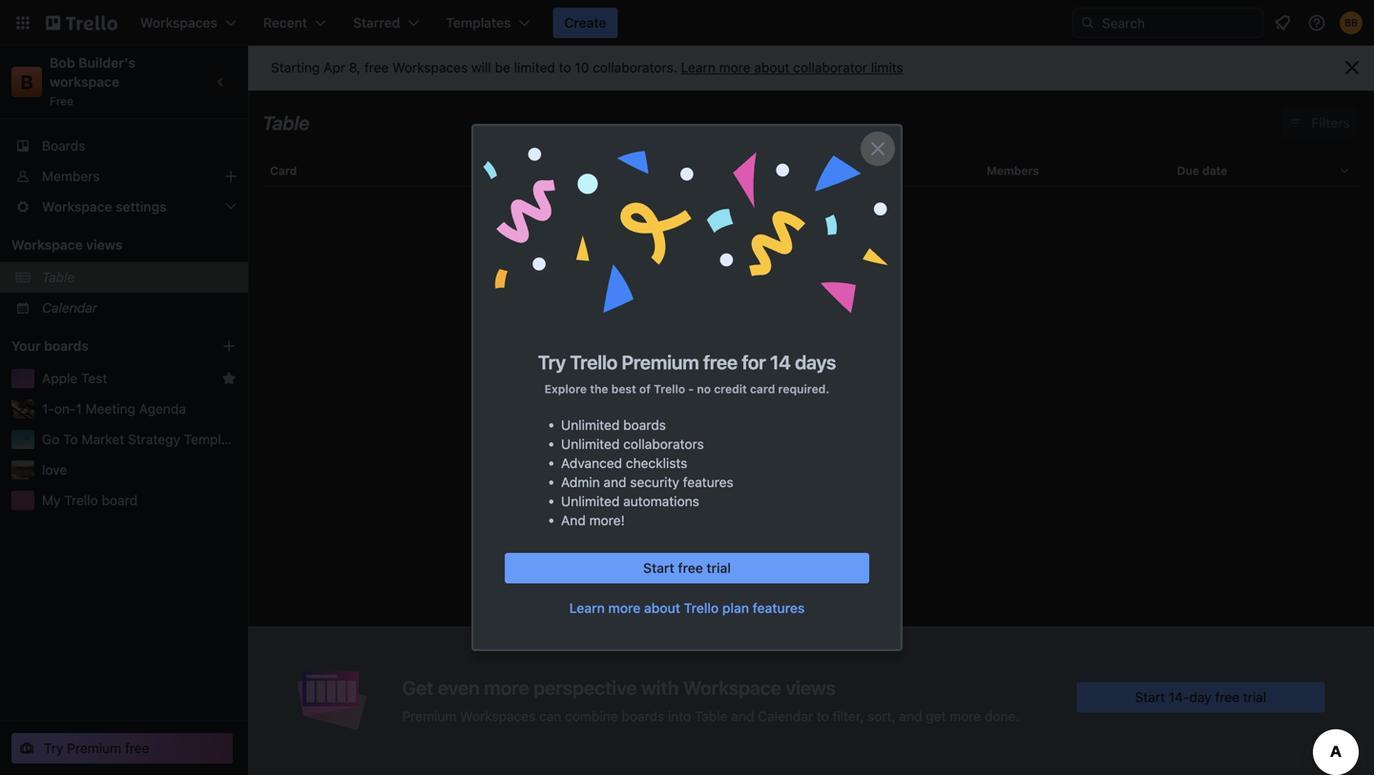 Task type: vqa. For each thing, say whether or not it's contained in the screenshot.
sm icon inside AUTOMATION "button"
no



Task type: locate. For each thing, give the bounding box(es) containing it.
free inside button
[[678, 561, 703, 576]]

learn up perspective
[[569, 601, 605, 616]]

and
[[561, 513, 586, 529]]

2 unlimited from the top
[[561, 437, 620, 452]]

create button
[[553, 8, 618, 38]]

learn inside button
[[569, 601, 605, 616]]

free
[[50, 94, 73, 108]]

trello left plan
[[684, 601, 719, 616]]

workspace inside "get even more perspective with workspace views premium workspaces can combine boards into table and calendar to filter, sort, and get more done."
[[683, 677, 781, 699]]

start up learn more about trello plan features
[[643, 561, 674, 576]]

b link
[[11, 67, 42, 97]]

advanced
[[561, 456, 622, 471]]

0 horizontal spatial learn
[[569, 601, 605, 616]]

1 vertical spatial try
[[44, 741, 63, 757]]

learn more about collaborator limits link
[[681, 60, 903, 75]]

2 horizontal spatial premium
[[622, 351, 699, 374]]

done.
[[985, 709, 1019, 725]]

1 horizontal spatial about
[[754, 60, 790, 75]]

0 horizontal spatial premium
[[67, 741, 121, 757]]

views inside "get even more perspective with workspace views premium workspaces can combine boards into table and calendar to filter, sort, and get more done."
[[786, 677, 836, 699]]

0 horizontal spatial features
[[683, 475, 733, 490]]

to left the 10
[[559, 60, 571, 75]]

table
[[248, 148, 1374, 776]]

0 horizontal spatial start
[[643, 561, 674, 576]]

0 vertical spatial start
[[643, 561, 674, 576]]

1 horizontal spatial to
[[817, 709, 829, 725]]

calendar left filter,
[[758, 709, 813, 725]]

my trello board
[[42, 493, 138, 509]]

b
[[20, 71, 33, 93]]

0 horizontal spatial workspace
[[11, 237, 83, 253]]

1 vertical spatial learn
[[569, 601, 605, 616]]

combine
[[565, 709, 618, 725]]

1 vertical spatial about
[[644, 601, 680, 616]]

workspace
[[11, 237, 83, 253], [683, 677, 781, 699]]

due date
[[1177, 164, 1227, 177]]

try for trello
[[538, 351, 566, 374]]

workspaces inside "get even more perspective with workspace views premium workspaces can combine boards into table and calendar to filter, sort, and get more done."
[[460, 709, 536, 725]]

trello up the
[[570, 351, 617, 374]]

with
[[641, 677, 679, 699]]

my trello board link
[[42, 491, 237, 510]]

0 vertical spatial to
[[559, 60, 571, 75]]

plan
[[722, 601, 749, 616]]

try
[[538, 351, 566, 374], [44, 741, 63, 757]]

1 horizontal spatial calendar
[[758, 709, 813, 725]]

your boards
[[11, 338, 89, 354]]

boards inside unlimited boards unlimited collaborators advanced checklists admin and security features unlimited automations and more!
[[623, 417, 666, 433]]

1 vertical spatial boards
[[623, 417, 666, 433]]

bob builder (bobbuilder40) image
[[1340, 11, 1363, 34]]

the
[[590, 383, 608, 396]]

calendar inside "get even more perspective with workspace views premium workspaces can combine boards into table and calendar to filter, sort, and get more done."
[[758, 709, 813, 725]]

boards for your
[[44, 338, 89, 354]]

about down start free trial button
[[644, 601, 680, 616]]

your
[[11, 338, 41, 354]]

try for premium
[[44, 741, 63, 757]]

features up automations
[[683, 475, 733, 490]]

views up filter,
[[786, 677, 836, 699]]

1 horizontal spatial trial
[[1243, 690, 1266, 706]]

free inside "link"
[[1215, 690, 1240, 706]]

trello left -
[[654, 383, 685, 396]]

0 horizontal spatial and
[[603, 475, 626, 490]]

1 horizontal spatial features
[[753, 601, 805, 616]]

0 vertical spatial try
[[538, 351, 566, 374]]

template
[[184, 432, 240, 448]]

try premium free
[[44, 741, 149, 757]]

trial
[[707, 561, 731, 576], [1243, 690, 1266, 706]]

-
[[688, 383, 694, 396]]

more down start free trial button
[[608, 601, 641, 616]]

1 vertical spatial premium
[[402, 709, 457, 725]]

trial up plan
[[707, 561, 731, 576]]

more right even
[[484, 677, 529, 699]]

workspaces down even
[[460, 709, 536, 725]]

due date button
[[1169, 148, 1360, 194]]

boards
[[44, 338, 89, 354], [623, 417, 666, 433], [622, 709, 664, 725]]

calendar
[[42, 300, 97, 316], [758, 709, 813, 725]]

boards up collaborators
[[623, 417, 666, 433]]

go to market strategy template
[[42, 432, 240, 448]]

1 vertical spatial workspaces
[[460, 709, 536, 725]]

2 vertical spatial table
[[695, 709, 728, 725]]

0 vertical spatial views
[[86, 237, 122, 253]]

start for start 14-day free trial
[[1135, 690, 1165, 706]]

trial inside button
[[707, 561, 731, 576]]

free inside try trello premium free for 14 days explore the best of trello - no credit card required.
[[703, 351, 738, 374]]

automations
[[623, 494, 699, 510]]

no
[[697, 383, 711, 396]]

views
[[86, 237, 122, 253], [786, 677, 836, 699]]

list
[[606, 164, 627, 177]]

to left filter,
[[817, 709, 829, 725]]

2 vertical spatial unlimited
[[561, 494, 620, 510]]

0 horizontal spatial try
[[44, 741, 63, 757]]

and down advanced
[[603, 475, 626, 490]]

my
[[42, 493, 61, 509]]

1 horizontal spatial members
[[987, 164, 1039, 177]]

about inside button
[[644, 601, 680, 616]]

10
[[575, 60, 589, 75]]

learn
[[681, 60, 715, 75], [569, 601, 605, 616]]

limited
[[514, 60, 555, 75]]

sort,
[[867, 709, 896, 725]]

0 vertical spatial boards
[[44, 338, 89, 354]]

boards down with
[[622, 709, 664, 725]]

more
[[719, 60, 751, 75], [608, 601, 641, 616], [484, 677, 529, 699], [950, 709, 981, 725]]

members
[[987, 164, 1039, 177], [42, 168, 100, 184]]

table containing card
[[248, 148, 1374, 776]]

can
[[539, 709, 561, 725]]

table
[[262, 112, 310, 134], [42, 270, 75, 285], [695, 709, 728, 725]]

start inside start free trial button
[[643, 561, 674, 576]]

create
[[564, 15, 606, 31]]

1 horizontal spatial start
[[1135, 690, 1165, 706]]

premium inside 'try premium free' button
[[67, 741, 121, 757]]

1 vertical spatial views
[[786, 677, 836, 699]]

1 vertical spatial calendar
[[758, 709, 813, 725]]

calendar up your boards
[[42, 300, 97, 316]]

1-on-1 meeting agenda
[[42, 401, 186, 417]]

start 14-day free trial
[[1135, 690, 1266, 706]]

1 horizontal spatial workspace
[[683, 677, 781, 699]]

and left get
[[899, 709, 922, 725]]

views up table link
[[86, 237, 122, 253]]

about left the collaborator
[[754, 60, 790, 75]]

0 horizontal spatial views
[[86, 237, 122, 253]]

get
[[402, 677, 434, 699]]

0 vertical spatial premium
[[622, 351, 699, 374]]

free for start
[[1215, 690, 1240, 706]]

0 vertical spatial workspace
[[11, 237, 83, 253]]

unlimited
[[561, 417, 620, 433], [561, 437, 620, 452], [561, 494, 620, 510]]

1 vertical spatial workspace
[[683, 677, 781, 699]]

1 horizontal spatial learn
[[681, 60, 715, 75]]

trello right my
[[64, 493, 98, 509]]

Search field
[[1095, 9, 1262, 37]]

of
[[639, 383, 651, 396]]

1 horizontal spatial views
[[786, 677, 836, 699]]

table inside "get even more perspective with workspace views premium workspaces can combine boards into table and calendar to filter, sort, and get more done."
[[695, 709, 728, 725]]

2 horizontal spatial table
[[695, 709, 728, 725]]

for
[[742, 351, 766, 374]]

and
[[603, 475, 626, 490], [731, 709, 754, 725], [899, 709, 922, 725]]

go
[[42, 432, 60, 448]]

row
[[262, 148, 1360, 194]]

row containing card
[[262, 148, 1360, 194]]

and right into on the bottom
[[731, 709, 754, 725]]

1 vertical spatial unlimited
[[561, 437, 620, 452]]

days
[[795, 351, 836, 374]]

features
[[683, 475, 733, 490], [753, 601, 805, 616]]

bob builder's workspace free
[[50, 55, 139, 108]]

trello
[[570, 351, 617, 374], [654, 383, 685, 396], [64, 493, 98, 509], [684, 601, 719, 616]]

start left 14-
[[1135, 690, 1165, 706]]

2 vertical spatial premium
[[67, 741, 121, 757]]

0 vertical spatial calendar
[[42, 300, 97, 316]]

0 vertical spatial trial
[[707, 561, 731, 576]]

table up card
[[262, 112, 310, 134]]

start for start free trial
[[643, 561, 674, 576]]

0 vertical spatial unlimited
[[561, 417, 620, 433]]

learn down "primary" element
[[681, 60, 715, 75]]

0 horizontal spatial table
[[42, 270, 75, 285]]

start inside start 14-day free trial "link"
[[1135, 690, 1165, 706]]

try inside try trello premium free for 14 days explore the best of trello - no credit card required.
[[538, 351, 566, 374]]

workspaces
[[392, 60, 468, 75], [460, 709, 536, 725]]

0 horizontal spatial trial
[[707, 561, 731, 576]]

features right plan
[[753, 601, 805, 616]]

members button
[[979, 148, 1169, 194]]

start 14-day free trial link
[[1077, 683, 1325, 713]]

table right into on the bottom
[[695, 709, 728, 725]]

table down workspace views
[[42, 270, 75, 285]]

2 vertical spatial boards
[[622, 709, 664, 725]]

credit
[[714, 383, 747, 396]]

1 horizontal spatial table
[[262, 112, 310, 134]]

boards up apple
[[44, 338, 89, 354]]

1-on-1 meeting agenda link
[[42, 400, 237, 419]]

more inside button
[[608, 601, 641, 616]]

1 vertical spatial to
[[817, 709, 829, 725]]

2 horizontal spatial and
[[899, 709, 922, 725]]

apple test link
[[42, 369, 214, 388]]

boards
[[42, 138, 85, 154]]

features inside unlimited boards unlimited collaborators advanced checklists admin and security features unlimited automations and more!
[[683, 475, 733, 490]]

to
[[559, 60, 571, 75], [817, 709, 829, 725]]

unlimited down the
[[561, 417, 620, 433]]

1 vertical spatial trial
[[1243, 690, 1266, 706]]

meeting
[[85, 401, 135, 417]]

unlimited up advanced
[[561, 437, 620, 452]]

limits
[[871, 60, 903, 75]]

list button
[[598, 148, 789, 194]]

workspaces left the will
[[392, 60, 468, 75]]

trial right day
[[1243, 690, 1266, 706]]

free for try
[[703, 351, 738, 374]]

try inside button
[[44, 741, 63, 757]]

1 vertical spatial start
[[1135, 690, 1165, 706]]

1 horizontal spatial try
[[538, 351, 566, 374]]

card
[[270, 164, 297, 177]]

unlimited down admin
[[561, 494, 620, 510]]

labels button
[[789, 148, 979, 194]]

1 vertical spatial table
[[42, 270, 75, 285]]

0 vertical spatial about
[[754, 60, 790, 75]]

0 vertical spatial features
[[683, 475, 733, 490]]

0 vertical spatial workspaces
[[392, 60, 468, 75]]

0 horizontal spatial about
[[644, 601, 680, 616]]

1 horizontal spatial premium
[[402, 709, 457, 725]]

1 vertical spatial features
[[753, 601, 805, 616]]

workspace views
[[11, 237, 122, 253]]



Task type: describe. For each thing, give the bounding box(es) containing it.
3 unlimited from the top
[[561, 494, 620, 510]]

filter,
[[833, 709, 864, 725]]

search image
[[1080, 15, 1095, 31]]

card
[[750, 383, 775, 396]]

apr
[[323, 60, 345, 75]]

8,
[[349, 60, 361, 75]]

1-
[[42, 401, 54, 417]]

members link
[[0, 161, 248, 192]]

starting
[[271, 60, 320, 75]]

filters button
[[1283, 108, 1356, 138]]

trial inside "link"
[[1243, 690, 1266, 706]]

filters
[[1311, 115, 1350, 131]]

collaborators
[[623, 437, 704, 452]]

checklists
[[626, 456, 687, 471]]

0 vertical spatial learn
[[681, 60, 715, 75]]

required.
[[778, 383, 830, 396]]

on-
[[54, 401, 76, 417]]

features inside button
[[753, 601, 805, 616]]

1 unlimited from the top
[[561, 417, 620, 433]]

to
[[63, 432, 78, 448]]

market
[[82, 432, 124, 448]]

boards link
[[0, 131, 248, 161]]

premium inside "get even more perspective with workspace views premium workspaces can combine boards into table and calendar to filter, sort, and get more done."
[[402, 709, 457, 725]]

go to market strategy template link
[[42, 430, 240, 449]]

unlimited boards unlimited collaborators advanced checklists admin and security features unlimited automations and more!
[[561, 417, 733, 529]]

more down "primary" element
[[719, 60, 751, 75]]

1
[[76, 401, 82, 417]]

free for starting
[[364, 60, 389, 75]]

workspace navigation collapse icon image
[[208, 69, 235, 95]]

date
[[1202, 164, 1227, 177]]

and inside unlimited boards unlimited collaborators advanced checklists admin and security features unlimited automations and more!
[[603, 475, 626, 490]]

collaborator
[[793, 60, 867, 75]]

due
[[1177, 164, 1199, 177]]

explore
[[545, 383, 587, 396]]

0 horizontal spatial members
[[42, 168, 100, 184]]

0 horizontal spatial calendar
[[42, 300, 97, 316]]

test
[[81, 371, 107, 386]]

calendar link
[[42, 299, 237, 318]]

0 notifications image
[[1271, 11, 1294, 34]]

Table text field
[[262, 105, 310, 141]]

0 vertical spatial table
[[262, 112, 310, 134]]

security
[[630, 475, 679, 490]]

free inside button
[[125, 741, 149, 757]]

perspective
[[534, 677, 637, 699]]

boards for unlimited
[[623, 417, 666, 433]]

members inside button
[[987, 164, 1039, 177]]

to inside "get even more perspective with workspace views premium workspaces can combine boards into table and calendar to filter, sort, and get more done."
[[817, 709, 829, 725]]

starred icon image
[[221, 371, 237, 386]]

learn more about trello plan features button
[[569, 599, 805, 618]]

learn more about trello plan features
[[569, 601, 805, 616]]

more!
[[589, 513, 625, 529]]

will
[[471, 60, 491, 75]]

day
[[1189, 690, 1211, 706]]

more right get
[[950, 709, 981, 725]]

primary element
[[0, 0, 1374, 46]]

open information menu image
[[1307, 13, 1326, 32]]

trello inside button
[[684, 601, 719, 616]]

even
[[438, 677, 480, 699]]

card button
[[262, 148, 598, 194]]

row inside table
[[262, 148, 1360, 194]]

admin
[[561, 475, 600, 490]]

premium inside try trello premium free for 14 days explore the best of trello - no credit card required.
[[622, 351, 699, 374]]

start free trial
[[643, 561, 731, 576]]

apple
[[42, 371, 78, 386]]

your boards with 5 items element
[[11, 335, 193, 358]]

love
[[42, 462, 67, 478]]

1 horizontal spatial and
[[731, 709, 754, 725]]

try premium free button
[[11, 734, 233, 764]]

0 horizontal spatial to
[[559, 60, 571, 75]]

into
[[668, 709, 691, 725]]

best
[[611, 383, 636, 396]]

close image
[[866, 137, 889, 160]]

be
[[495, 60, 510, 75]]

builder's
[[78, 55, 136, 71]]

starting apr 8, free workspaces will be limited to 10 collaborators. learn more about collaborator limits
[[271, 60, 903, 75]]

bob
[[50, 55, 75, 71]]

labels
[[796, 164, 833, 177]]

get
[[926, 709, 946, 725]]

workspace
[[50, 74, 119, 90]]

apple test
[[42, 371, 107, 386]]

start free trial button
[[505, 553, 869, 584]]

boards inside "get even more perspective with workspace views premium workspaces can combine boards into table and calendar to filter, sort, and get more done."
[[622, 709, 664, 725]]

try trello premium free for 14 days explore the best of trello - no credit card required.
[[538, 351, 836, 396]]

add board image
[[221, 339, 237, 354]]

board
[[102, 493, 138, 509]]

bob builder's workspace link
[[50, 55, 139, 90]]

table link
[[42, 268, 237, 287]]

collaborators.
[[593, 60, 677, 75]]



